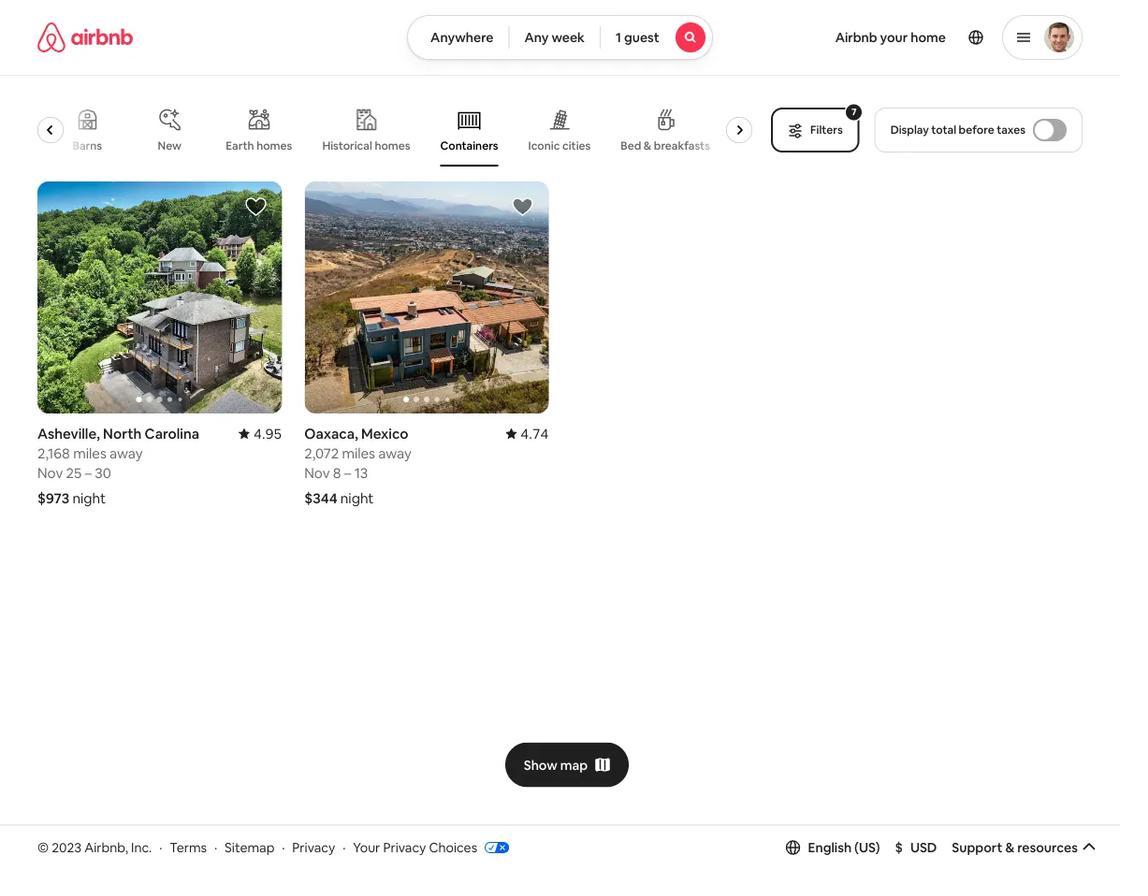 Task type: describe. For each thing, give the bounding box(es) containing it.
4.95
[[254, 425, 282, 443]]

home
[[911, 29, 946, 46]]

english (us) button
[[786, 839, 880, 856]]

profile element
[[736, 0, 1083, 75]]

inc.
[[131, 839, 152, 856]]

support & resources
[[952, 839, 1078, 856]]

historical
[[322, 138, 372, 153]]

barns
[[73, 139, 102, 153]]

iconic cities
[[528, 138, 591, 153]]

usd
[[911, 839, 937, 856]]

english (us)
[[808, 839, 880, 856]]

none search field containing anywhere
[[407, 15, 713, 60]]

guest
[[624, 29, 660, 46]]

airbnb your home
[[835, 29, 946, 46]]

– inside asheville, north carolina 2,168 miles away nov 25 – 30 $973 night
[[85, 464, 92, 482]]

historical homes
[[322, 138, 410, 153]]

4.74
[[521, 425, 549, 443]]

2 · from the left
[[214, 839, 217, 856]]

4 · from the left
[[343, 839, 346, 856]]

display
[[891, 123, 929, 137]]

before
[[959, 123, 995, 137]]

2,072
[[304, 444, 339, 463]]

30
[[95, 464, 111, 482]]

2 privacy from the left
[[383, 839, 426, 856]]

total
[[932, 123, 957, 137]]

away inside asheville, north carolina 2,168 miles away nov 25 – 30 $973 night
[[110, 444, 143, 463]]

any week
[[525, 29, 585, 46]]

earth
[[226, 139, 254, 153]]

& for resources
[[1006, 839, 1015, 856]]

night inside oaxaca, mexico 2,072 miles away nov 8 – 13 $344 night
[[340, 489, 374, 507]]

1 · from the left
[[159, 839, 162, 856]]

1 privacy from the left
[[292, 839, 335, 856]]

2023
[[52, 839, 82, 856]]

any
[[525, 29, 549, 46]]

resources
[[1018, 839, 1078, 856]]

3 · from the left
[[282, 839, 285, 856]]

your
[[880, 29, 908, 46]]

1
[[616, 29, 621, 46]]

$973
[[37, 489, 69, 507]]

group containing historical homes
[[37, 94, 760, 167]]

13
[[354, 464, 368, 482]]

airbnb,
[[84, 839, 128, 856]]

& for breakfasts
[[644, 139, 652, 153]]

miles inside oaxaca, mexico 2,072 miles away nov 8 – 13 $344 night
[[342, 444, 375, 463]]

new
[[158, 139, 182, 153]]

display total before taxes
[[891, 123, 1026, 137]]

display total before taxes button
[[875, 108, 1083, 153]]

4.74 out of 5 average rating image
[[506, 425, 549, 443]]

– inside oaxaca, mexico 2,072 miles away nov 8 – 13 $344 night
[[344, 464, 351, 482]]

your
[[353, 839, 380, 856]]

miles inside asheville, north carolina 2,168 miles away nov 25 – 30 $973 night
[[73, 444, 107, 463]]

terms
[[170, 839, 207, 856]]

homes for earth homes
[[257, 139, 292, 153]]

north
[[103, 425, 142, 443]]



Task type: locate. For each thing, give the bounding box(es) containing it.
show
[[524, 757, 558, 774]]

support & resources button
[[952, 839, 1097, 856]]

miles up 13
[[342, 444, 375, 463]]

group for asheville, north carolina 2,168 miles away nov 25 – 30 $973 night
[[37, 182, 282, 414]]

away inside oaxaca, mexico 2,072 miles away nov 8 – 13 $344 night
[[378, 444, 412, 463]]

homes
[[375, 138, 410, 153], [257, 139, 292, 153]]

–
[[85, 464, 92, 482], [344, 464, 351, 482]]

1 horizontal spatial –
[[344, 464, 351, 482]]

show map
[[524, 757, 588, 774]]

miles
[[73, 444, 107, 463], [342, 444, 375, 463]]

oaxaca,
[[304, 425, 358, 443]]

nov
[[37, 464, 63, 482], [304, 464, 330, 482]]

1 vertical spatial &
[[1006, 839, 1015, 856]]

0 horizontal spatial away
[[110, 444, 143, 463]]

2 miles from the left
[[342, 444, 375, 463]]

sitemap link
[[225, 839, 275, 856]]

None search field
[[407, 15, 713, 60]]

containers
[[440, 139, 498, 153]]

privacy
[[292, 839, 335, 856], [383, 839, 426, 856]]

your privacy choices link
[[353, 839, 509, 857]]

1 horizontal spatial miles
[[342, 444, 375, 463]]

1 night from the left
[[72, 489, 106, 507]]

© 2023 airbnb, inc. ·
[[37, 839, 162, 856]]

1 horizontal spatial nov
[[304, 464, 330, 482]]

· right inc.
[[159, 839, 162, 856]]

miles up 30
[[73, 444, 107, 463]]

1 away from the left
[[110, 444, 143, 463]]

terms link
[[170, 839, 207, 856]]

carolina
[[145, 425, 199, 443]]

airbnb
[[835, 29, 878, 46]]

· left your
[[343, 839, 346, 856]]

bed
[[621, 139, 641, 153]]

2,168
[[37, 444, 70, 463]]

away down north
[[110, 444, 143, 463]]

filters button
[[771, 108, 860, 153]]

1 guest button
[[600, 15, 713, 60]]

sitemap
[[225, 839, 275, 856]]

·
[[159, 839, 162, 856], [214, 839, 217, 856], [282, 839, 285, 856], [343, 839, 346, 856]]

– right the 25
[[85, 464, 92, 482]]

& right support
[[1006, 839, 1015, 856]]

support
[[952, 839, 1003, 856]]

0 horizontal spatial &
[[644, 139, 652, 153]]

$ usd
[[895, 839, 937, 856]]

1 horizontal spatial homes
[[375, 138, 410, 153]]

0 horizontal spatial night
[[72, 489, 106, 507]]

0 horizontal spatial nov
[[37, 464, 63, 482]]

nov left 8
[[304, 464, 330, 482]]

2 nov from the left
[[304, 464, 330, 482]]

· right terms on the bottom
[[214, 839, 217, 856]]

your privacy choices
[[353, 839, 477, 856]]

asheville,
[[37, 425, 100, 443]]

privacy link
[[292, 839, 335, 856]]

cities
[[562, 138, 591, 153]]

1 nov from the left
[[37, 464, 63, 482]]

iconic
[[528, 138, 560, 153]]

nov inside oaxaca, mexico 2,072 miles away nov 8 – 13 $344 night
[[304, 464, 330, 482]]

away down 'mexico'
[[378, 444, 412, 463]]

map
[[560, 757, 588, 774]]

1 horizontal spatial privacy
[[383, 839, 426, 856]]

oaxaca, mexico 2,072 miles away nov 8 – 13 $344 night
[[304, 425, 412, 507]]

any week button
[[509, 15, 601, 60]]

privacy left your
[[292, 839, 335, 856]]

1 horizontal spatial away
[[378, 444, 412, 463]]

4.95 out of 5 average rating image
[[239, 425, 282, 443]]

add to wishlist: asheville, north carolina image
[[245, 196, 267, 218]]

show map button
[[505, 743, 629, 788]]

night
[[72, 489, 106, 507], [340, 489, 374, 507]]

0 horizontal spatial miles
[[73, 444, 107, 463]]

8
[[333, 464, 341, 482]]

$344
[[304, 489, 337, 507]]

terms · sitemap · privacy
[[170, 839, 335, 856]]

earth homes
[[226, 139, 292, 153]]

0 horizontal spatial homes
[[257, 139, 292, 153]]

&
[[644, 139, 652, 153], [1006, 839, 1015, 856]]

25
[[66, 464, 82, 482]]

mexico
[[361, 425, 409, 443]]

& right bed
[[644, 139, 652, 153]]

(us)
[[855, 839, 880, 856]]

airbnb your home link
[[824, 18, 957, 57]]

group for oaxaca, mexico 2,072 miles away nov 8 – 13 $344 night
[[304, 182, 549, 414]]

©
[[37, 839, 49, 856]]

homes right historical
[[375, 138, 410, 153]]

homes right 'earth'
[[257, 139, 292, 153]]

choices
[[429, 839, 477, 856]]

1 horizontal spatial &
[[1006, 839, 1015, 856]]

1 – from the left
[[85, 464, 92, 482]]

1 miles from the left
[[73, 444, 107, 463]]

nov inside asheville, north carolina 2,168 miles away nov 25 – 30 $973 night
[[37, 464, 63, 482]]

english
[[808, 839, 852, 856]]

1 horizontal spatial night
[[340, 489, 374, 507]]

homes for historical homes
[[375, 138, 410, 153]]

week
[[552, 29, 585, 46]]

taxes
[[997, 123, 1026, 137]]

0 horizontal spatial privacy
[[292, 839, 335, 856]]

breakfasts
[[654, 139, 710, 153]]

2 away from the left
[[378, 444, 412, 463]]

· left the privacy link
[[282, 839, 285, 856]]

$
[[895, 839, 903, 856]]

– right 8
[[344, 464, 351, 482]]

away
[[110, 444, 143, 463], [378, 444, 412, 463]]

night down 30
[[72, 489, 106, 507]]

0 vertical spatial &
[[644, 139, 652, 153]]

nov down 2,168 at the bottom left of page
[[37, 464, 63, 482]]

2 night from the left
[[340, 489, 374, 507]]

bed & breakfasts
[[621, 139, 710, 153]]

2 – from the left
[[344, 464, 351, 482]]

1 guest
[[616, 29, 660, 46]]

anywhere
[[431, 29, 494, 46]]

privacy right your
[[383, 839, 426, 856]]

anywhere button
[[407, 15, 510, 60]]

night down 13
[[340, 489, 374, 507]]

0 horizontal spatial –
[[85, 464, 92, 482]]

asheville, north carolina 2,168 miles away nov 25 – 30 $973 night
[[37, 425, 199, 507]]

night inside asheville, north carolina 2,168 miles away nov 25 – 30 $973 night
[[72, 489, 106, 507]]

group
[[37, 94, 760, 167], [37, 182, 282, 414], [304, 182, 549, 414]]

add to wishlist: oaxaca, mexico image
[[511, 196, 534, 218]]

filters
[[811, 123, 843, 137]]



Task type: vqa. For each thing, say whether or not it's contained in the screenshot.
New
yes



